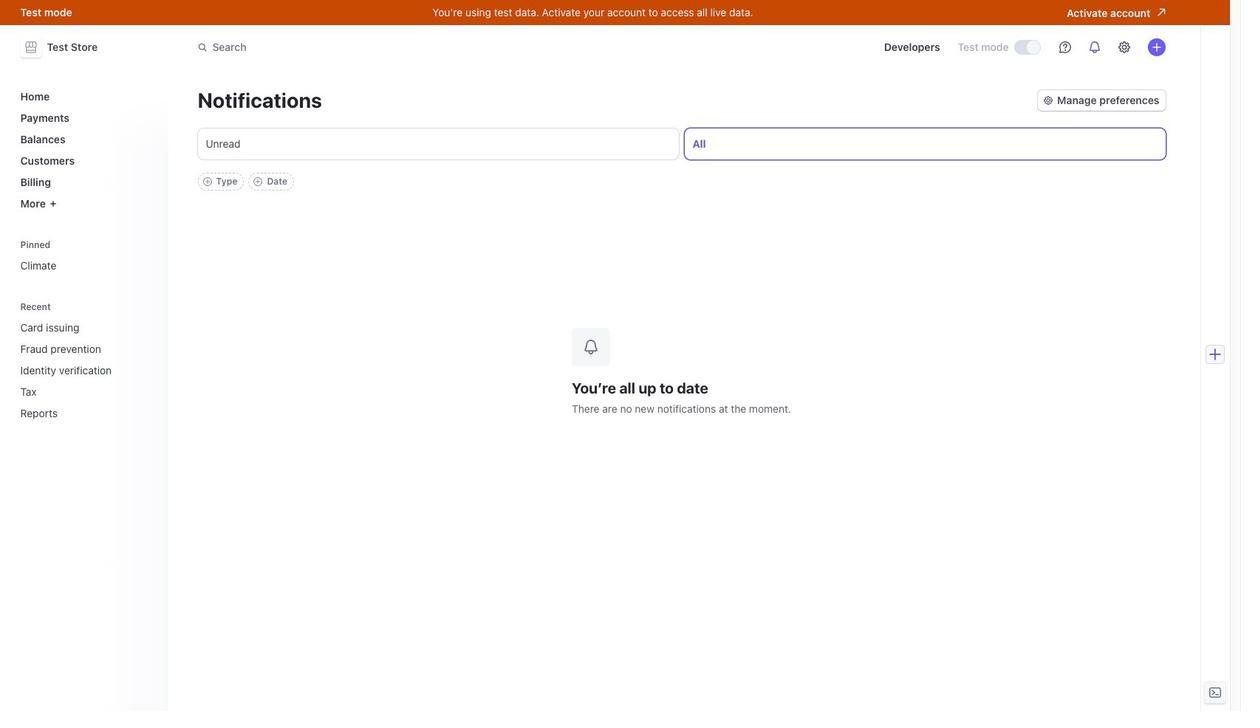 Task type: vqa. For each thing, say whether or not it's contained in the screenshot.
Test
no



Task type: describe. For each thing, give the bounding box(es) containing it.
1 recent element from the top
[[14, 302, 159, 426]]

Search text field
[[189, 34, 606, 61]]

Test mode checkbox
[[1015, 41, 1040, 54]]

core navigation links element
[[14, 84, 159, 216]]



Task type: locate. For each thing, give the bounding box(es) containing it.
tab list
[[198, 129, 1166, 160]]

settings image
[[1119, 41, 1131, 53]]

2 recent element from the top
[[14, 316, 159, 426]]

recent element
[[14, 302, 159, 426], [14, 316, 159, 426]]

add date image
[[254, 177, 263, 186]]

pinned element
[[14, 239, 159, 278]]

add type image
[[203, 177, 212, 186]]

toolbar
[[198, 173, 294, 191]]

notifications image
[[1089, 41, 1101, 53]]

help image
[[1060, 41, 1071, 53]]

None search field
[[189, 34, 606, 61]]



